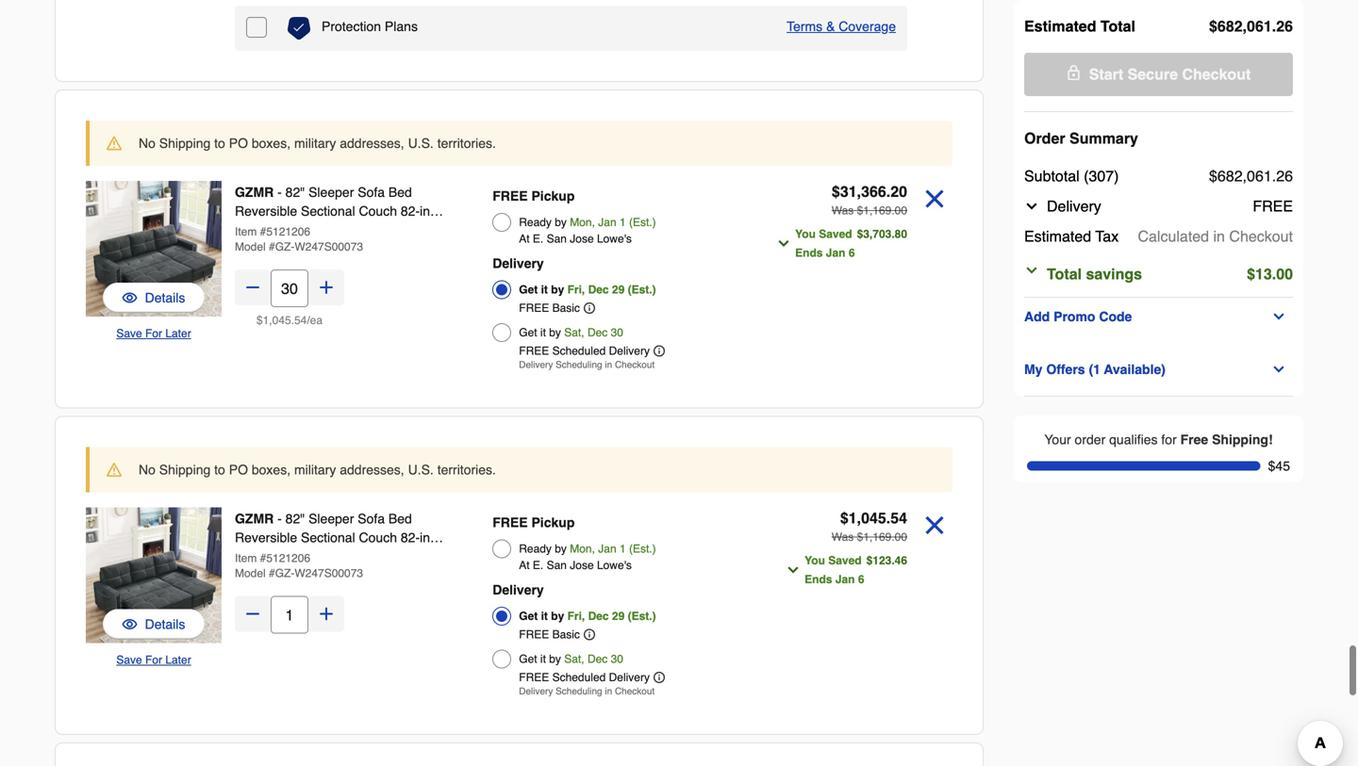 Task type: describe. For each thing, give the bounding box(es) containing it.
terms & coverage button
[[787, 17, 896, 36]]

basic for 31,366
[[552, 302, 580, 315]]

start secure checkout
[[1089, 66, 1251, 83]]

w247s00073 for 31,366
[[295, 241, 363, 254]]

82- for 1,045
[[401, 531, 420, 546]]

/ea
[[307, 314, 323, 327]]

free
[[1181, 433, 1209, 448]]

. inside you saved $ 3,703 . 80 ends jan 6
[[892, 228, 895, 241]]

$ inside the you saved $ 123 . 46 ends jan 6
[[867, 555, 873, 568]]

chevron down image left you saved $ 3,703 . 80 ends jan 6
[[776, 236, 792, 251]]

item #5121206 model #gz-w247s00073 for 1,045
[[235, 552, 363, 581]]

estimated tax
[[1024, 228, 1119, 245]]

2 get from the top
[[519, 326, 537, 340]]

reversible for 31,366
[[235, 204, 297, 219]]

1 vertical spatial total
[[1047, 266, 1082, 283]]

protection plans
[[322, 19, 418, 34]]

54 for $ 1,045 . 54 /ea
[[294, 314, 307, 327]]

you for 1,045
[[805, 555, 825, 568]]

basic for 1,045
[[552, 629, 580, 642]]

coverage
[[839, 19, 896, 34]]

my offers (1 available)
[[1024, 362, 1166, 377]]

1 horizontal spatial total
[[1101, 17, 1136, 35]]

at for 1,045
[[519, 559, 530, 573]]

82" for 1,045
[[286, 512, 305, 527]]

polyester/blend for 1,045
[[319, 549, 412, 565]]

82" sleeper sofa bed reversible sectional couch 82-in modern black polyester/blend reclining sofa for 1,045
[[235, 512, 430, 583]]

29 for 31,366
[[612, 283, 625, 297]]

delivery scheduling in checkout for 31,366
[[519, 360, 655, 371]]

$ 682,061 . 26 for total
[[1209, 17, 1293, 35]]

1 vertical spatial .00
[[1272, 266, 1293, 283]]

bed for 1,045
[[389, 512, 412, 527]]

54 for $ 1,045 . 54 was $ 1,169 .00
[[891, 510, 907, 527]]

promo
[[1054, 309, 1096, 324]]

free pickup for 31,366
[[493, 189, 575, 204]]

sectional for 1,045
[[301, 531, 355, 546]]

savings
[[1086, 266, 1142, 283]]

get it by fri, dec 29 (est.) for 31,366
[[519, 283, 656, 297]]

$ inside you saved $ 3,703 . 80 ends jan 6
[[857, 228, 863, 241]]

stepper number input field with increment and decrement buttons number field for 1,045
[[271, 597, 308, 634]]

82" sleeper sofa bed reversible sectional couch 82-in modern black polyester/blend reclining sofa for 31,366
[[235, 185, 430, 257]]

free pickup for 1,045
[[493, 516, 575, 531]]

shipping!
[[1212, 433, 1273, 448]]

my
[[1024, 362, 1043, 377]]

at for 31,366
[[519, 233, 530, 246]]

save for later button for 31,366
[[116, 324, 191, 343]]

$ 31,366 . 20 was $ 1,169 .00
[[832, 183, 907, 217]]

san for 31,366
[[547, 233, 567, 246]]

quickview image for 31,366
[[122, 289, 137, 308]]

warning image for 1,045
[[107, 463, 122, 478]]

jan inside you saved $ 3,703 . 80 ends jan 6
[[826, 247, 846, 260]]

26 for subtotal (307)
[[1276, 167, 1293, 185]]

chevron down image left the you saved $ 123 . 46 ends jan 6
[[786, 563, 801, 578]]

bed for 31,366
[[389, 185, 412, 200]]

&
[[826, 19, 835, 34]]

$45
[[1268, 459, 1290, 474]]

for
[[1162, 433, 1177, 448]]

fri, for 1,045
[[567, 610, 585, 624]]

682,061 for estimated total
[[1218, 17, 1272, 35]]

offers
[[1046, 362, 1085, 377]]

jose for 31,366
[[570, 233, 594, 246]]

option group for 31,366
[[493, 183, 754, 376]]

code
[[1099, 309, 1132, 324]]

tax
[[1096, 228, 1119, 245]]

#5121206 for 1,045
[[260, 552, 310, 566]]

fri, for 31,366
[[567, 283, 585, 297]]

(1
[[1089, 362, 1101, 377]]

#gz- for 31,366
[[269, 241, 295, 254]]

summary
[[1070, 130, 1139, 147]]

territories. for 1,045
[[437, 463, 496, 478]]

6 for 1,045
[[858, 574, 865, 587]]

46
[[895, 555, 907, 568]]

gzmr for 31,366
[[235, 185, 274, 200]]

at e. san jose lowe's for 31,366
[[519, 233, 632, 246]]

$ 1,045 . 54 /ea
[[257, 314, 323, 327]]

plans
[[385, 19, 418, 34]]

80
[[895, 228, 907, 241]]

6 for 31,366
[[849, 247, 855, 260]]

pickup for 31,366
[[532, 189, 575, 204]]

minus image for 31,366
[[243, 278, 262, 297]]

no for 31,366
[[139, 136, 156, 151]]

13
[[1255, 266, 1272, 283]]

1 get from the top
[[519, 283, 538, 297]]

3,703
[[863, 228, 892, 241]]

- for 31,366
[[277, 185, 282, 200]]

minus image for 1,045
[[243, 605, 262, 624]]

modern for 31,366
[[235, 223, 280, 238]]

no for 1,045
[[139, 463, 156, 478]]

shipping for 31,366
[[159, 136, 211, 151]]

scheduled for 31,366
[[552, 345, 606, 358]]

item for 1,045
[[235, 552, 257, 566]]

scheduling for 31,366
[[556, 360, 602, 371]]

save for 31,366
[[116, 327, 142, 341]]

polyester/blend for 31,366
[[319, 223, 412, 238]]

lowe's for 31,366
[[597, 233, 632, 246]]

checkout inside "start secure checkout" "button"
[[1182, 66, 1251, 83]]

ends for 1,045
[[805, 574, 832, 587]]

calculated in checkout
[[1138, 228, 1293, 245]]

your order qualifies for free shipping!
[[1045, 433, 1273, 448]]

save for later for 31,366
[[116, 327, 191, 341]]

subtotal (307)
[[1024, 167, 1119, 185]]

0 vertical spatial chevron down image
[[1024, 199, 1040, 214]]

save for 1,045
[[116, 654, 142, 667]]

plus image
[[317, 605, 336, 624]]

1 for 1,045
[[620, 543, 626, 556]]

you for 31,366
[[795, 228, 816, 241]]

e. for 31,366
[[533, 233, 544, 246]]

start
[[1089, 66, 1124, 83]]

82" sleeper sofa bed reversible sectional couch 82-in modern black polyester/blend reclining sofa image for 31,366
[[86, 181, 222, 317]]

territories. for 31,366
[[437, 136, 496, 151]]

saved for 1,045
[[828, 555, 862, 568]]

total savings
[[1047, 266, 1142, 283]]

82" for 31,366
[[286, 185, 305, 200]]

29 for 1,045
[[612, 610, 625, 624]]

get it by fri, dec 29 (est.) for 1,045
[[519, 610, 656, 624]]

gzmr - for 1,045
[[235, 512, 286, 527]]

addresses, for 1,045
[[340, 463, 404, 478]]

123
[[873, 555, 892, 568]]

3 get from the top
[[519, 610, 538, 624]]

details for 1,045
[[145, 617, 185, 632]]

protection plan filled image
[[288, 17, 310, 40]]

order
[[1075, 433, 1106, 448]]

order
[[1024, 130, 1066, 147]]

my offers (1 available) link
[[1024, 358, 1293, 381]]



Task type: locate. For each thing, give the bounding box(es) containing it.
1 $ 682,061 . 26 from the top
[[1209, 17, 1293, 35]]

31,366
[[840, 183, 886, 200]]

reversible
[[235, 204, 297, 219], [235, 531, 297, 546]]

2 82- from the top
[[401, 531, 420, 546]]

free pickup
[[493, 189, 575, 204], [493, 516, 575, 531]]

0 vertical spatial minus image
[[243, 278, 262, 297]]

0 vertical spatial for
[[145, 327, 162, 341]]

ready by mon, jan 1 (est.) for 31,366
[[519, 216, 656, 229]]

0 vertical spatial boxes,
[[252, 136, 291, 151]]

ready for 31,366
[[519, 216, 552, 229]]

no shipping to po boxes, military addresses, u.s. territories. for 31,366
[[139, 136, 496, 151]]

remove item image for 54
[[919, 510, 951, 542]]

1 82" sleeper sofa bed reversible sectional couch 82-in modern black polyester/blend reclining sofa from the top
[[235, 185, 430, 257]]

1,169 for 1,045
[[863, 531, 892, 544]]

#5121206 for 31,366
[[260, 225, 310, 239]]

plus image
[[317, 278, 336, 297]]

e.
[[533, 233, 544, 246], [533, 559, 544, 573]]

1 save for later from the top
[[116, 327, 191, 341]]

2 reclining from the top
[[235, 568, 289, 583]]

ends inside the you saved $ 123 . 46 ends jan 6
[[805, 574, 832, 587]]

0 vertical spatial .00
[[892, 204, 907, 217]]

chevron down image inside my offers (1 available) link
[[1272, 362, 1287, 377]]

1 stepper number input field with increment and decrement buttons number field from the top
[[271, 270, 308, 308]]

2 pickup from the top
[[532, 516, 575, 531]]

item #5121206 model #gz-w247s00073 up plus icon
[[235, 225, 363, 254]]

. inside $ 31,366 . 20 was $ 1,169 .00
[[886, 183, 891, 200]]

1 1 from the top
[[620, 216, 626, 229]]

free basic
[[519, 302, 580, 315], [519, 629, 580, 642]]

to for 1,045
[[214, 463, 225, 478]]

1 vertical spatial 1
[[620, 543, 626, 556]]

sleeper for 31,366
[[309, 185, 354, 200]]

ends for 31,366
[[795, 247, 823, 260]]

estimated left "tax"
[[1024, 228, 1092, 245]]

0 vertical spatial quickview image
[[122, 289, 137, 308]]

w247s00073 for 1,045
[[295, 567, 363, 581]]

1 couch from the top
[[359, 204, 397, 219]]

. inside the you saved $ 123 . 46 ends jan 6
[[892, 555, 895, 568]]

1 vertical spatial item #5121206 model #gz-w247s00073
[[235, 552, 363, 581]]

1,045 left the /ea
[[263, 314, 291, 327]]

0 vertical spatial item #5121206 model #gz-w247s00073
[[235, 225, 363, 254]]

682,061 up calculated in checkout
[[1218, 167, 1272, 185]]

0 vertical spatial polyester/blend
[[319, 223, 412, 238]]

lowe's for 1,045
[[597, 559, 632, 573]]

1 polyester/blend from the top
[[319, 223, 412, 238]]

0 vertical spatial scheduling
[[556, 360, 602, 371]]

6 inside the you saved $ 123 . 46 ends jan 6
[[858, 574, 865, 587]]

0 vertical spatial reversible
[[235, 204, 297, 219]]

u.s. for 1,045
[[408, 463, 434, 478]]

82" sleeper sofa bed reversible sectional couch 82-in modern black polyester/blend reclining sofa image
[[86, 181, 222, 317], [86, 508, 222, 644]]

0 vertical spatial gzmr
[[235, 185, 274, 200]]

682,061 for subtotal (307)
[[1218, 167, 1272, 185]]

option group
[[493, 183, 754, 376], [493, 510, 754, 703]]

1 no shipping to po boxes, military addresses, u.s. territories. from the top
[[139, 136, 496, 151]]

1 vertical spatial for
[[145, 654, 162, 667]]

1 vertical spatial save for later
[[116, 654, 191, 667]]

1 gzmr from the top
[[235, 185, 274, 200]]

1 warning image from the top
[[107, 136, 122, 151]]

fri,
[[567, 283, 585, 297], [567, 610, 585, 624]]

get it by fri, dec 29 (est.)
[[519, 283, 656, 297], [519, 610, 656, 624]]

82- for 31,366
[[401, 204, 420, 219]]

1 vertical spatial sectional
[[301, 531, 355, 546]]

details button
[[103, 283, 205, 313], [122, 289, 185, 308], [103, 610, 205, 640], [122, 616, 185, 634]]

1 vertical spatial estimated
[[1024, 228, 1092, 245]]

chevron down image up add
[[1024, 263, 1040, 278]]

estimated
[[1024, 17, 1097, 35], [1024, 228, 1092, 245]]

1 sat, from the top
[[564, 326, 584, 340]]

4 get from the top
[[519, 653, 537, 666]]

saved for 31,366
[[819, 228, 852, 241]]

0 vertical spatial 29
[[612, 283, 625, 297]]

0 vertical spatial saved
[[819, 228, 852, 241]]

polyester/blend up plus image
[[319, 549, 412, 565]]

1 vertical spatial 82"
[[286, 512, 305, 527]]

terms & coverage
[[787, 19, 896, 34]]

1 vertical spatial lowe's
[[597, 559, 632, 573]]

1 vertical spatial addresses,
[[340, 463, 404, 478]]

1 sectional from the top
[[301, 204, 355, 219]]

29
[[612, 283, 625, 297], [612, 610, 625, 624]]

secure image
[[1067, 65, 1082, 80]]

0 vertical spatial warning image
[[107, 136, 122, 151]]

minus image
[[243, 278, 262, 297], [243, 605, 262, 624]]

later for 31,366
[[165, 327, 191, 341]]

1,169 inside $ 1,045 . 54 was $ 1,169 .00
[[863, 531, 892, 544]]

2 item #5121206 model #gz-w247s00073 from the top
[[235, 552, 363, 581]]

1,169 up the 3,703
[[863, 204, 892, 217]]

2 jose from the top
[[570, 559, 594, 573]]

total
[[1101, 17, 1136, 35], [1047, 266, 1082, 283]]

1 vertical spatial territories.
[[437, 463, 496, 478]]

1 26 from the top
[[1276, 17, 1293, 35]]

minus image up $ 1,045 . 54 /ea
[[243, 278, 262, 297]]

1 vertical spatial shipping
[[159, 463, 211, 478]]

your
[[1045, 433, 1071, 448]]

Stepper number input field with increment and decrement buttons number field
[[271, 270, 308, 308], [271, 597, 308, 634]]

.00 up 46
[[892, 531, 907, 544]]

2 details from the top
[[145, 617, 185, 632]]

2 remove item image from the top
[[919, 510, 951, 542]]

chevron down image inside add promo code "link"
[[1272, 309, 1287, 324]]

0 vertical spatial no
[[139, 136, 156, 151]]

82" sleeper sofa bed reversible sectional couch 82-in modern black polyester/blend reclining sofa image for 1,045
[[86, 508, 222, 644]]

1 vertical spatial warning image
[[107, 463, 122, 478]]

sectional for 31,366
[[301, 204, 355, 219]]

2 1 from the top
[[620, 543, 626, 556]]

was
[[832, 204, 854, 217], [832, 531, 854, 544]]

2 save for later button from the top
[[116, 651, 191, 670]]

mon, for 31,366
[[570, 216, 595, 229]]

e. for 1,045
[[533, 559, 544, 573]]

1 vertical spatial reclining
[[235, 568, 289, 583]]

info image
[[584, 303, 595, 314], [654, 346, 665, 357], [584, 630, 595, 641], [654, 673, 665, 684]]

1 delivery scheduling in checkout from the top
[[519, 360, 655, 371]]

sat, for 31,366
[[564, 326, 584, 340]]

chevron down image
[[776, 236, 792, 251], [1024, 263, 1040, 278], [1272, 362, 1287, 377], [786, 563, 801, 578]]

1 vertical spatial po
[[229, 463, 248, 478]]

26 for estimated total
[[1276, 17, 1293, 35]]

0 vertical spatial sat,
[[564, 326, 584, 340]]

1 free pickup from the top
[[493, 189, 575, 204]]

2 #5121206 from the top
[[260, 552, 310, 566]]

2 u.s. from the top
[[408, 463, 434, 478]]

secure
[[1128, 66, 1178, 83]]

1 boxes, from the top
[[252, 136, 291, 151]]

estimated up 'secure' image
[[1024, 17, 1097, 35]]

.00 inside $ 31,366 . 20 was $ 1,169 .00
[[892, 204, 907, 217]]

2 modern from the top
[[235, 549, 280, 565]]

1 82" from the top
[[286, 185, 305, 200]]

quickview image for 1,045
[[122, 616, 137, 634]]

chevron down image
[[1024, 199, 1040, 214], [1272, 309, 1287, 324]]

1,169 for 31,366
[[863, 204, 892, 217]]

2 boxes, from the top
[[252, 463, 291, 478]]

1 jose from the top
[[570, 233, 594, 246]]

mon,
[[570, 216, 595, 229], [570, 543, 595, 556]]

1 later from the top
[[165, 327, 191, 341]]

to
[[214, 136, 225, 151], [214, 463, 225, 478]]

ready
[[519, 216, 552, 229], [519, 543, 552, 556]]

qualifies
[[1109, 433, 1158, 448]]

$ 682,061 . 26 for (307)
[[1209, 167, 1293, 185]]

2 stepper number input field with increment and decrement buttons number field from the top
[[271, 597, 308, 634]]

2 $ 682,061 . 26 from the top
[[1209, 167, 1293, 185]]

sectional up plus image
[[301, 531, 355, 546]]

remove item image right $ 1,045 . 54 was $ 1,169 .00
[[919, 510, 951, 542]]

(307)
[[1084, 167, 1119, 185]]

0 vertical spatial save for later
[[116, 327, 191, 341]]

1 vertical spatial scheduled
[[552, 672, 606, 685]]

model for 31,366
[[235, 241, 266, 254]]

0 vertical spatial you
[[795, 228, 816, 241]]

1 1,169 from the top
[[863, 204, 892, 217]]

remove item image right 20
[[919, 183, 951, 215]]

2 free pickup from the top
[[493, 516, 575, 531]]

1,045
[[263, 314, 291, 327], [849, 510, 886, 527]]

0 horizontal spatial 54
[[294, 314, 307, 327]]

lowe's
[[597, 233, 632, 246], [597, 559, 632, 573]]

1 vertical spatial gzmr -
[[235, 512, 286, 527]]

sectional up plus icon
[[301, 204, 355, 219]]

1 82" sleeper sofa bed reversible sectional couch 82-in modern black polyester/blend reclining sofa image from the top
[[86, 181, 222, 317]]

1 vertical spatial reversible
[[235, 531, 297, 546]]

6 inside you saved $ 3,703 . 80 ends jan 6
[[849, 247, 855, 260]]

by
[[555, 216, 567, 229], [551, 283, 564, 297], [549, 326, 561, 340], [555, 543, 567, 556], [551, 610, 564, 624], [549, 653, 561, 666]]

bed
[[389, 185, 412, 200], [389, 512, 412, 527]]

1 remove item image from the top
[[919, 183, 951, 215]]

1 vertical spatial #5121206
[[260, 552, 310, 566]]

available)
[[1104, 362, 1166, 377]]

free basic for 31,366
[[519, 302, 580, 315]]

2 29 from the top
[[612, 610, 625, 624]]

addresses,
[[340, 136, 404, 151], [340, 463, 404, 478]]

$ 1,045 . 54 was $ 1,169 .00
[[832, 510, 907, 544]]

black
[[283, 223, 316, 238], [283, 549, 316, 565]]

1,045 inside $ 1,045 . 54 was $ 1,169 .00
[[849, 510, 886, 527]]

san
[[547, 233, 567, 246], [547, 559, 567, 573]]

saved
[[819, 228, 852, 241], [828, 555, 862, 568]]

1 at e. san jose lowe's from the top
[[519, 233, 632, 246]]

subtotal
[[1024, 167, 1080, 185]]

1 682,061 from the top
[[1218, 17, 1272, 35]]

82" sleeper sofa bed reversible sectional couch 82-in modern black polyester/blend reclining sofa up plus icon
[[235, 185, 430, 257]]

pickup
[[532, 189, 575, 204], [532, 516, 575, 531]]

$ 682,061 . 26 up calculated in checkout
[[1209, 167, 1293, 185]]

2 vertical spatial .00
[[892, 531, 907, 544]]

was down the 31,366
[[832, 204, 854, 217]]

1 vertical spatial 82" sleeper sofa bed reversible sectional couch 82-in modern black polyester/blend reclining sofa image
[[86, 508, 222, 644]]

1 vertical spatial 682,061
[[1218, 167, 1272, 185]]

2 82" sleeper sofa bed reversible sectional couch 82-in modern black polyester/blend reclining sofa from the top
[[235, 512, 430, 583]]

start secure checkout button
[[1024, 53, 1293, 96]]

$
[[1209, 17, 1218, 35], [1209, 167, 1218, 185], [832, 183, 840, 200], [857, 204, 863, 217], [857, 228, 863, 241], [1247, 266, 1255, 283], [257, 314, 263, 327], [840, 510, 849, 527], [857, 531, 863, 544], [867, 555, 873, 568]]

u.s. for 31,366
[[408, 136, 434, 151]]

0 vertical spatial military
[[294, 136, 336, 151]]

2 warning image from the top
[[107, 463, 122, 478]]

0 vertical spatial couch
[[359, 204, 397, 219]]

0 vertical spatial 82" sleeper sofa bed reversible sectional couch 82-in modern black polyester/blend reclining sofa image
[[86, 181, 222, 317]]

2 military from the top
[[294, 463, 336, 478]]

1 get it by fri, dec 29 (est.) from the top
[[519, 283, 656, 297]]

1 bed from the top
[[389, 185, 412, 200]]

1 vertical spatial ready by mon, jan 1 (est.)
[[519, 543, 656, 556]]

1 vertical spatial scheduling
[[556, 687, 602, 698]]

scheduling
[[556, 360, 602, 371], [556, 687, 602, 698]]

0 vertical spatial free pickup
[[493, 189, 575, 204]]

item #5121206 model #gz-w247s00073 up plus image
[[235, 552, 363, 581]]

1 addresses, from the top
[[340, 136, 404, 151]]

ready for 1,045
[[519, 543, 552, 556]]

jose
[[570, 233, 594, 246], [570, 559, 594, 573]]

calculated
[[1138, 228, 1209, 245]]

0 vertical spatial scheduled
[[552, 345, 606, 358]]

1 vertical spatial was
[[832, 531, 854, 544]]

0 vertical spatial estimated
[[1024, 17, 1097, 35]]

2 26 from the top
[[1276, 167, 1293, 185]]

0 vertical spatial sleeper
[[309, 185, 354, 200]]

1 vertical spatial saved
[[828, 555, 862, 568]]

0 vertical spatial pickup
[[532, 189, 575, 204]]

0 vertical spatial jose
[[570, 233, 594, 246]]

to for 31,366
[[214, 136, 225, 151]]

total up start
[[1101, 17, 1136, 35]]

estimated total
[[1024, 17, 1136, 35]]

you saved $ 123 . 46 ends jan 6
[[805, 555, 907, 587]]

gzmr -
[[235, 185, 286, 200], [235, 512, 286, 527]]

0 vertical spatial details
[[145, 291, 185, 306]]

0 vertical spatial 82" sleeper sofa bed reversible sectional couch 82-in modern black polyester/blend reclining sofa
[[235, 185, 430, 257]]

1 vertical spatial 1,045
[[849, 510, 886, 527]]

1 vertical spatial 6
[[858, 574, 865, 587]]

add promo code link
[[1024, 306, 1293, 328]]

add
[[1024, 309, 1050, 324]]

1 vertical spatial 82" sleeper sofa bed reversible sectional couch 82-in modern black polyester/blend reclining sofa
[[235, 512, 430, 583]]

2 no from the top
[[139, 463, 156, 478]]

2 save for later from the top
[[116, 654, 191, 667]]

1 vertical spatial no
[[139, 463, 156, 478]]

1,045 up 123
[[849, 510, 886, 527]]

couch for 31,366
[[359, 204, 397, 219]]

0 vertical spatial free scheduled delivery
[[519, 345, 650, 358]]

$ 682,061 . 26 up the start secure checkout
[[1209, 17, 1293, 35]]

chevron down image up shipping!
[[1272, 362, 1287, 377]]

terms
[[787, 19, 823, 34]]

1 basic from the top
[[552, 302, 580, 315]]

2 option group from the top
[[493, 510, 754, 703]]

2 lowe's from the top
[[597, 559, 632, 573]]

30
[[611, 326, 623, 340], [611, 653, 623, 666]]

1 free scheduled delivery from the top
[[519, 345, 650, 358]]

get it by sat, dec 30 for 31,366
[[519, 326, 623, 340]]

.00 for 54
[[892, 531, 907, 544]]

2 sat, from the top
[[564, 653, 584, 666]]

2 reversible from the top
[[235, 531, 297, 546]]

#gz-
[[269, 241, 295, 254], [269, 567, 295, 581]]

1 vertical spatial later
[[165, 654, 191, 667]]

1 free basic from the top
[[519, 302, 580, 315]]

at
[[519, 233, 530, 246], [519, 559, 530, 573]]

.00
[[892, 204, 907, 217], [1272, 266, 1293, 283], [892, 531, 907, 544]]

#5121206
[[260, 225, 310, 239], [260, 552, 310, 566]]

2 po from the top
[[229, 463, 248, 478]]

chevron down image down the "$ 13 .00"
[[1272, 309, 1287, 324]]

0 vertical spatial $ 682,061 . 26
[[1209, 17, 1293, 35]]

free basic for 1,045
[[519, 629, 580, 642]]

1 vertical spatial details
[[145, 617, 185, 632]]

get
[[519, 283, 538, 297], [519, 326, 537, 340], [519, 610, 538, 624], [519, 653, 537, 666]]

you saved $ 3,703 . 80 ends jan 6
[[795, 228, 907, 260]]

1 pickup from the top
[[532, 189, 575, 204]]

1 mon, from the top
[[570, 216, 595, 229]]

0 vertical spatial save
[[116, 327, 142, 341]]

saved inside the you saved $ 123 . 46 ends jan 6
[[828, 555, 862, 568]]

black for 1,045
[[283, 549, 316, 565]]

w247s00073 up plus image
[[295, 567, 363, 581]]

2 was from the top
[[832, 531, 854, 544]]

2 e. from the top
[[533, 559, 544, 573]]

1 horizontal spatial chevron down image
[[1272, 309, 1287, 324]]

0 vertical spatial u.s.
[[408, 136, 434, 151]]

0 vertical spatial 6
[[849, 247, 855, 260]]

ends
[[795, 247, 823, 260], [805, 574, 832, 587]]

2 addresses, from the top
[[340, 463, 404, 478]]

quickview image
[[122, 289, 137, 308], [122, 616, 137, 634]]

682,061
[[1218, 17, 1272, 35], [1218, 167, 1272, 185]]

0 vertical spatial po
[[229, 136, 248, 151]]

1,169 up 123
[[863, 531, 892, 544]]

boxes,
[[252, 136, 291, 151], [252, 463, 291, 478]]

you inside you saved $ 3,703 . 80 ends jan 6
[[795, 228, 816, 241]]

1 no from the top
[[139, 136, 156, 151]]

add promo code
[[1024, 309, 1132, 324]]

1 reversible from the top
[[235, 204, 297, 219]]

0 vertical spatial free basic
[[519, 302, 580, 315]]

2 ready by mon, jan 1 (est.) from the top
[[519, 543, 656, 556]]

jose for 1,045
[[570, 559, 594, 573]]

-
[[277, 185, 282, 200], [277, 512, 282, 527]]

1 vertical spatial option group
[[493, 510, 754, 703]]

1 #5121206 from the top
[[260, 225, 310, 239]]

jan
[[598, 216, 617, 229], [826, 247, 846, 260], [598, 543, 617, 556], [836, 574, 855, 587]]

sofa
[[358, 185, 385, 200], [293, 241, 320, 257], [358, 512, 385, 527], [293, 568, 320, 583]]

2 gzmr - from the top
[[235, 512, 286, 527]]

sat,
[[564, 326, 584, 340], [564, 653, 584, 666]]

saved inside you saved $ 3,703 . 80 ends jan 6
[[819, 228, 852, 241]]

1 vertical spatial sleeper
[[309, 512, 354, 527]]

1 vertical spatial save
[[116, 654, 142, 667]]

for for 1,045
[[145, 654, 162, 667]]

2 w247s00073 from the top
[[295, 567, 363, 581]]

boxes, for 1,045
[[252, 463, 291, 478]]

jan inside the you saved $ 123 . 46 ends jan 6
[[836, 574, 855, 587]]

2 682,061 from the top
[[1218, 167, 1272, 185]]

#gz- for 1,045
[[269, 567, 295, 581]]

2 82" from the top
[[286, 512, 305, 527]]

item #5121206 model #gz-w247s00073
[[235, 225, 363, 254], [235, 552, 363, 581]]

1 vertical spatial to
[[214, 463, 225, 478]]

san for 1,045
[[547, 559, 567, 573]]

1 vertical spatial military
[[294, 463, 336, 478]]

2 item from the top
[[235, 552, 257, 566]]

delivery scheduling in checkout for 1,045
[[519, 687, 655, 698]]

saved left 123
[[828, 555, 862, 568]]

sat, for 1,045
[[564, 653, 584, 666]]

get it by sat, dec 30 for 1,045
[[519, 653, 623, 666]]

2 later from the top
[[165, 654, 191, 667]]

1 vertical spatial ends
[[805, 574, 832, 587]]

chevron down image down subtotal
[[1024, 199, 1040, 214]]

. inside $ 1,045 . 54 was $ 1,169 .00
[[886, 510, 891, 527]]

get it by sat, dec 30
[[519, 326, 623, 340], [519, 653, 623, 666]]

0 vertical spatial get it by sat, dec 30
[[519, 326, 623, 340]]

0 vertical spatial to
[[214, 136, 225, 151]]

1 get it by sat, dec 30 from the top
[[519, 326, 623, 340]]

1 vertical spatial u.s.
[[408, 463, 434, 478]]

you inside the you saved $ 123 . 46 ends jan 6
[[805, 555, 825, 568]]

1 vertical spatial gzmr
[[235, 512, 274, 527]]

.00 inside $ 1,045 . 54 was $ 1,169 .00
[[892, 531, 907, 544]]

estimated for estimated tax
[[1024, 228, 1092, 245]]

1 vertical spatial boxes,
[[252, 463, 291, 478]]

no shipping to po boxes, military addresses, u.s. territories. for 1,045
[[139, 463, 496, 478]]

0 vertical spatial addresses,
[[340, 136, 404, 151]]

1 model from the top
[[235, 241, 266, 254]]

delivery scheduling in checkout
[[519, 360, 655, 371], [519, 687, 655, 698]]

0 vertical spatial 30
[[611, 326, 623, 340]]

.00 down 20
[[892, 204, 907, 217]]

territories.
[[437, 136, 496, 151], [437, 463, 496, 478]]

addresses, for 31,366
[[340, 136, 404, 151]]

2 bed from the top
[[389, 512, 412, 527]]

0 vertical spatial option group
[[493, 183, 754, 376]]

1 fri, from the top
[[567, 283, 585, 297]]

2 gzmr from the top
[[235, 512, 274, 527]]

no shipping to po boxes, military addresses, u.s. territories.
[[139, 136, 496, 151], [139, 463, 496, 478]]

remove item image for 20
[[919, 183, 951, 215]]

reclining
[[235, 241, 289, 257], [235, 568, 289, 583]]

0 vertical spatial 1,045
[[263, 314, 291, 327]]

remove item image
[[919, 183, 951, 215], [919, 510, 951, 542]]

shipping
[[159, 136, 211, 151], [159, 463, 211, 478]]

model for 1,045
[[235, 567, 266, 581]]

1 sleeper from the top
[[309, 185, 354, 200]]

0 vertical spatial 82"
[[286, 185, 305, 200]]

mon, for 1,045
[[570, 543, 595, 556]]

minus image left plus image
[[243, 605, 262, 624]]

0 vertical spatial reclining
[[235, 241, 289, 257]]

1 82- from the top
[[401, 204, 420, 219]]

2 30 from the top
[[611, 653, 623, 666]]

details
[[145, 291, 185, 306], [145, 617, 185, 632]]

u.s.
[[408, 136, 434, 151], [408, 463, 434, 478]]

82" sleeper sofa bed reversible sectional couch 82-in modern black polyester/blend reclining sofa
[[235, 185, 430, 257], [235, 512, 430, 583]]

modern
[[235, 223, 280, 238], [235, 549, 280, 565]]

you left the 3,703
[[795, 228, 816, 241]]

at e. san jose lowe's for 1,045
[[519, 559, 632, 573]]

polyester/blend up plus icon
[[319, 223, 412, 238]]

pickup for 1,045
[[532, 516, 575, 531]]

1 reclining from the top
[[235, 241, 289, 257]]

w247s00073 up plus icon
[[295, 241, 363, 254]]

(est.)
[[629, 216, 656, 229], [628, 283, 656, 297], [629, 543, 656, 556], [628, 610, 656, 624]]

1 save from the top
[[116, 327, 142, 341]]

2 quickview image from the top
[[122, 616, 137, 634]]

reclining for 1,045
[[235, 568, 289, 583]]

0 vertical spatial delivery scheduling in checkout
[[519, 360, 655, 371]]

option group for 1,045
[[493, 510, 754, 703]]

for for 31,366
[[145, 327, 162, 341]]

1 san from the top
[[547, 233, 567, 246]]

no
[[139, 136, 156, 151], [139, 463, 156, 478]]

1 vertical spatial you
[[805, 555, 825, 568]]

was for 1,045
[[832, 531, 854, 544]]

0 vertical spatial no shipping to po boxes, military addresses, u.s. territories.
[[139, 136, 496, 151]]

2 for from the top
[[145, 654, 162, 667]]

2 1,169 from the top
[[863, 531, 892, 544]]

30 for 31,366
[[611, 326, 623, 340]]

you left 123
[[805, 555, 825, 568]]

2 ready from the top
[[519, 543, 552, 556]]

ends inside you saved $ 3,703 . 80 ends jan 6
[[795, 247, 823, 260]]

$ 13 .00
[[1247, 266, 1293, 283]]

was inside $ 31,366 . 20 was $ 1,169 .00
[[832, 204, 854, 217]]

682,061 up the start secure checkout
[[1218, 17, 1272, 35]]

2 get it by sat, dec 30 from the top
[[519, 653, 623, 666]]

was inside $ 1,045 . 54 was $ 1,169 .00
[[832, 531, 854, 544]]

2 scheduled from the top
[[552, 672, 606, 685]]

stepper number input field with increment and decrement buttons number field left plus image
[[271, 597, 308, 634]]

1 vertical spatial at e. san jose lowe's
[[519, 559, 632, 573]]

item #5121206 model #gz-w247s00073 for 31,366
[[235, 225, 363, 254]]

warning image
[[107, 136, 122, 151], [107, 463, 122, 478]]

26
[[1276, 17, 1293, 35], [1276, 167, 1293, 185]]

free scheduled delivery
[[519, 345, 650, 358], [519, 672, 650, 685]]

1 save for later button from the top
[[116, 324, 191, 343]]

boxes, for 31,366
[[252, 136, 291, 151]]

2 mon, from the top
[[570, 543, 595, 556]]

1 vertical spatial 54
[[891, 510, 907, 527]]

order summary
[[1024, 130, 1139, 147]]

1 was from the top
[[832, 204, 854, 217]]

total down estimated tax on the right
[[1047, 266, 1082, 283]]

2 #gz- from the top
[[269, 567, 295, 581]]

1 vertical spatial san
[[547, 559, 567, 573]]

1 for 31,366
[[620, 216, 626, 229]]

sectional
[[301, 204, 355, 219], [301, 531, 355, 546]]

.00 down calculated in checkout
[[1272, 266, 1293, 283]]

dec
[[588, 283, 609, 297], [588, 326, 608, 340], [588, 610, 609, 624], [588, 653, 608, 666]]

1 horizontal spatial 54
[[891, 510, 907, 527]]

1 vertical spatial w247s00073
[[295, 567, 363, 581]]

6 down $ 31,366 . 20 was $ 1,169 .00
[[849, 247, 855, 260]]

82"
[[286, 185, 305, 200], [286, 512, 305, 527]]

20
[[891, 183, 907, 200]]

- for 1,045
[[277, 512, 282, 527]]

free
[[493, 189, 528, 204], [1253, 198, 1293, 215], [519, 302, 549, 315], [519, 345, 549, 358], [493, 516, 528, 531], [519, 629, 549, 642], [519, 672, 549, 685]]

1 minus image from the top
[[243, 278, 262, 297]]

1 vertical spatial couch
[[359, 531, 397, 546]]

protection
[[322, 19, 381, 34]]

warning image for 31,366
[[107, 136, 122, 151]]

basic
[[552, 302, 580, 315], [552, 629, 580, 642]]

1 vertical spatial delivery scheduling in checkout
[[519, 687, 655, 698]]

stepper number input field with increment and decrement buttons number field up $ 1,045 . 54 /ea
[[271, 270, 308, 308]]

0 horizontal spatial 6
[[849, 247, 855, 260]]

was up the you saved $ 123 . 46 ends jan 6
[[832, 531, 854, 544]]

po for 1,045
[[229, 463, 248, 478]]

1 e. from the top
[[533, 233, 544, 246]]

1 vertical spatial free basic
[[519, 629, 580, 642]]

saved left the 3,703
[[819, 228, 852, 241]]

2 scheduling from the top
[[556, 687, 602, 698]]

2 estimated from the top
[[1024, 228, 1092, 245]]

1 vertical spatial 29
[[612, 610, 625, 624]]

it
[[541, 283, 548, 297], [540, 326, 546, 340], [541, 610, 548, 624], [540, 653, 546, 666]]

save for later button for 1,045
[[116, 651, 191, 670]]

54 inside $ 1,045 . 54 was $ 1,169 .00
[[891, 510, 907, 527]]

82" sleeper sofa bed reversible sectional couch 82-in modern black polyester/blend reclining sofa up plus image
[[235, 512, 430, 583]]

0 vertical spatial 82-
[[401, 204, 420, 219]]

save for later for 1,045
[[116, 654, 191, 667]]

1,169 inside $ 31,366 . 20 was $ 1,169 .00
[[863, 204, 892, 217]]

6 down $ 1,045 . 54 was $ 1,169 .00
[[858, 574, 865, 587]]

was for 31,366
[[832, 204, 854, 217]]



Task type: vqa. For each thing, say whether or not it's contained in the screenshot.
the bottommost Lowe'S
no



